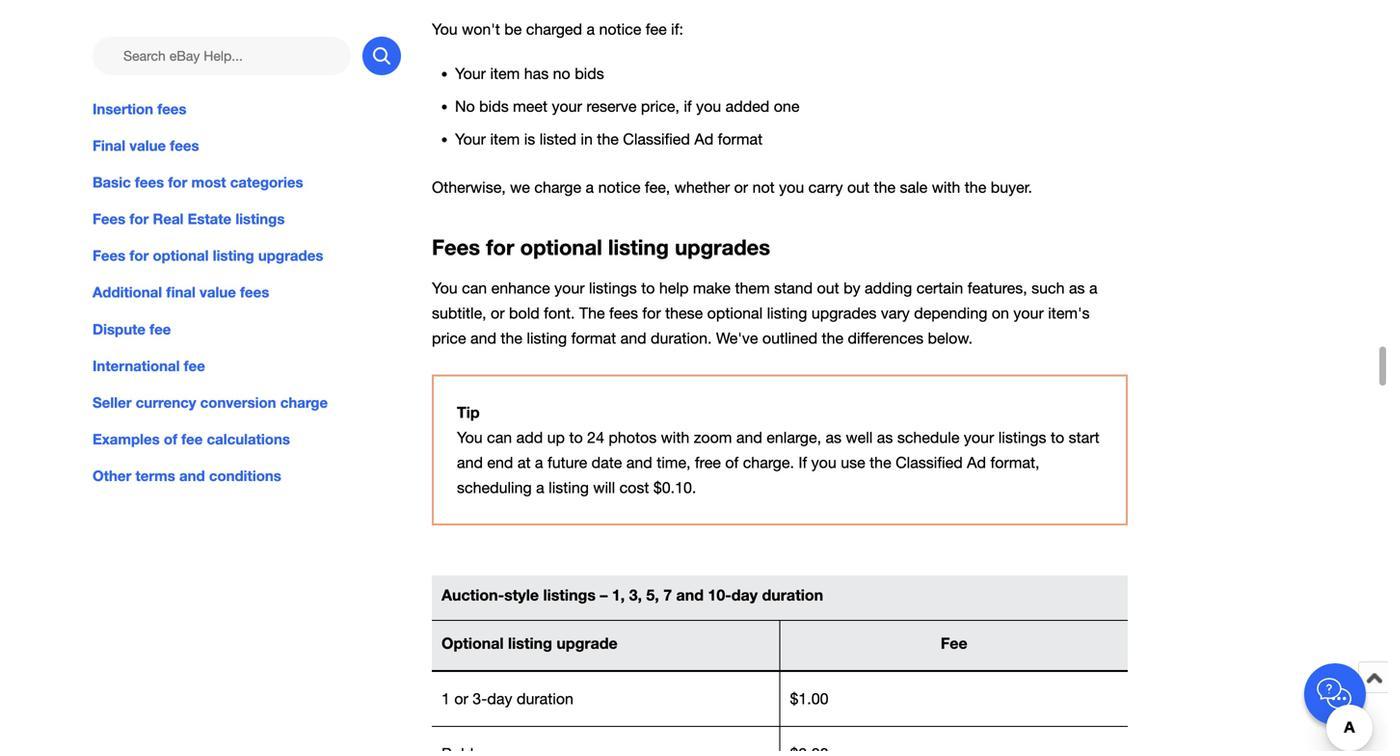Task type: describe. For each thing, give the bounding box(es) containing it.
scheduling
[[457, 479, 532, 497]]

a right at
[[535, 454, 543, 471]]

help
[[660, 279, 689, 297]]

you inside 'tip you can add up to 24 photos with zoom and enlarge, as well as schedule your listings to start and end at a future date and time, free of charge. if you use the classified ad format, scheduling a listing will cost $0.10.'
[[812, 454, 837, 471]]

them
[[735, 279, 770, 297]]

is
[[524, 130, 535, 148]]

1 vertical spatial notice
[[598, 179, 641, 196]]

the inside 'tip you can add up to 24 photos with zoom and enlarge, as well as schedule your listings to start and end at a future date and time, free of charge. if you use the classified ad format, scheduling a listing will cost $0.10.'
[[870, 454, 892, 471]]

to for tip
[[569, 428, 583, 446]]

use
[[841, 454, 866, 471]]

charged
[[526, 20, 582, 38]]

fee inside "link"
[[181, 431, 203, 448]]

international fee
[[93, 357, 205, 374]]

fee,
[[645, 179, 670, 196]]

to for you
[[642, 279, 655, 297]]

certain
[[917, 279, 964, 297]]

Search eBay Help... text field
[[93, 37, 351, 75]]

auction-
[[442, 586, 505, 604]]

fees down otherwise,
[[432, 235, 480, 260]]

no
[[455, 98, 475, 115]]

will
[[593, 479, 615, 497]]

enhance
[[491, 279, 550, 297]]

tip
[[457, 403, 480, 421]]

listing down style
[[508, 634, 552, 652]]

listed
[[540, 130, 577, 148]]

seller currency conversion charge link
[[93, 392, 401, 413]]

zoom
[[694, 428, 732, 446]]

basic fees for most categories link
[[93, 172, 401, 193]]

1 or 3-day duration
[[442, 690, 574, 708]]

not
[[753, 179, 775, 196]]

other
[[93, 467, 131, 485]]

dispute fee link
[[93, 319, 401, 340]]

adding
[[865, 279, 913, 297]]

24
[[587, 428, 605, 446]]

1 vertical spatial you
[[779, 179, 804, 196]]

up
[[547, 428, 565, 446]]

added
[[726, 98, 770, 115]]

terms
[[135, 467, 175, 485]]

most
[[191, 174, 226, 191]]

1 horizontal spatial with
[[932, 179, 961, 196]]

the left buyer.
[[965, 179, 987, 196]]

item's
[[1048, 304, 1090, 322]]

0 vertical spatial format
[[718, 130, 763, 148]]

–
[[600, 586, 608, 604]]

fees for optional listing upgrades link
[[93, 245, 401, 266]]

no bids meet your reserve price, if you added one
[[455, 98, 800, 115]]

0 vertical spatial classified
[[623, 130, 690, 148]]

date
[[592, 454, 622, 471]]

schedule
[[898, 428, 960, 446]]

has
[[524, 65, 549, 83]]

1 vertical spatial duration
[[517, 690, 574, 708]]

fee left if:
[[646, 20, 667, 38]]

and right 7
[[677, 586, 704, 604]]

and left end
[[457, 454, 483, 471]]

listing down font.
[[527, 329, 567, 347]]

you inside 'tip you can add up to 24 photos with zoom and enlarge, as well as schedule your listings to start and end at a future date and time, free of charge. if you use the classified ad format, scheduling a listing will cost $0.10.'
[[457, 428, 483, 446]]

1 horizontal spatial charge
[[535, 179, 582, 196]]

listing inside 'tip you can add up to 24 photos with zoom and enlarge, as well as schedule your listings to start and end at a future date and time, free of charge. if you use the classified ad format, scheduling a listing will cost $0.10.'
[[549, 479, 589, 497]]

a down in
[[586, 179, 594, 196]]

listings left –
[[543, 586, 596, 604]]

conditions
[[209, 467, 281, 485]]

your for your item has no bids
[[455, 65, 486, 83]]

your item has no bids
[[455, 65, 604, 83]]

a right the charged at the top
[[587, 20, 595, 38]]

3,
[[629, 586, 642, 604]]

font.
[[544, 304, 575, 322]]

these
[[666, 304, 703, 322]]

outlined
[[763, 329, 818, 347]]

sale
[[900, 179, 928, 196]]

1 horizontal spatial optional
[[520, 235, 602, 260]]

can inside the you can enhance your listings to help make them stand out by adding certain features, such as a subtitle, or bold font. the fees for these optional listing upgrades vary depending on your item's price and the listing format and duration. we've outlined the differences below.
[[462, 279, 487, 297]]

price,
[[641, 98, 680, 115]]

if
[[799, 454, 807, 471]]

insertion fees link
[[93, 98, 401, 120]]

fee up international fee
[[150, 320, 171, 338]]

format inside the you can enhance your listings to help make them stand out by adding certain features, such as a subtitle, or bold font. the fees for these optional listing upgrades vary depending on your item's price and the listing format and duration. we've outlined the differences below.
[[571, 329, 616, 347]]

buyer.
[[991, 179, 1033, 196]]

we
[[510, 179, 530, 196]]

7
[[664, 586, 672, 604]]

of inside 'tip you can add up to 24 photos with zoom and enlarge, as well as schedule your listings to start and end at a future date and time, free of charge. if you use the classified ad format, scheduling a listing will cost $0.10.'
[[726, 454, 739, 471]]

final
[[93, 137, 126, 154]]

and right price
[[471, 329, 497, 347]]

0 vertical spatial notice
[[599, 20, 642, 38]]

examples of fee calculations link
[[93, 429, 401, 450]]

currency
[[136, 394, 196, 411]]

otherwise, we charge a notice fee, whether or not you carry out the sale with the buyer.
[[432, 179, 1033, 196]]

and up cost
[[627, 454, 653, 471]]

such
[[1032, 279, 1065, 297]]

fees for optional listing upgrades inside 'link'
[[93, 247, 323, 264]]

of inside "link"
[[164, 431, 177, 448]]

insertion fees
[[93, 100, 187, 118]]

fees for real estate listings link
[[93, 208, 401, 230]]

make
[[693, 279, 731, 297]]

1 horizontal spatial value
[[200, 284, 236, 301]]

categories
[[230, 174, 303, 191]]

no
[[553, 65, 571, 83]]

time,
[[657, 454, 691, 471]]

other terms and conditions
[[93, 467, 281, 485]]

and inside other terms and conditions link
[[179, 467, 205, 485]]

1 horizontal spatial out
[[848, 179, 870, 196]]

listings inside 'tip you can add up to 24 photos with zoom and enlarge, as well as schedule your listings to start and end at a future date and time, free of charge. if you use the classified ad format, scheduling a listing will cost $0.10.'
[[999, 428, 1047, 446]]

whether
[[675, 179, 730, 196]]

0 horizontal spatial day
[[487, 690, 513, 708]]

or inside the you can enhance your listings to help make them stand out by adding certain features, such as a subtitle, or bold font. the fees for these optional listing upgrades vary depending on your item's price and the listing format and duration. we've outlined the differences below.
[[491, 304, 505, 322]]

insertion
[[93, 100, 153, 118]]

other terms and conditions link
[[93, 465, 401, 487]]

for inside 'link'
[[130, 247, 149, 264]]

start
[[1069, 428, 1100, 446]]

features,
[[968, 279, 1028, 297]]

additional final value fees
[[93, 284, 269, 301]]

0 horizontal spatial or
[[455, 690, 469, 708]]

1 horizontal spatial fees for optional listing upgrades
[[432, 235, 771, 260]]

add
[[517, 428, 543, 446]]

upgrades inside 'link'
[[258, 247, 323, 264]]

calculations
[[207, 431, 290, 448]]

your down no
[[552, 98, 582, 115]]

be
[[505, 20, 522, 38]]

style
[[505, 586, 539, 604]]

if:
[[671, 20, 684, 38]]

a inside the you can enhance your listings to help make them stand out by adding certain features, such as a subtitle, or bold font. the fees for these optional listing upgrades vary depending on your item's price and the listing format and duration. we've outlined the differences below.
[[1090, 279, 1098, 297]]



Task type: locate. For each thing, give the bounding box(es) containing it.
basic fees for most categories
[[93, 174, 303, 191]]

your up 'format,'
[[964, 428, 995, 446]]

future
[[548, 454, 587, 471]]

you
[[696, 98, 722, 115], [779, 179, 804, 196], [812, 454, 837, 471]]

auction-style listings – 1, 3, 5, 7 and 10-day duration
[[442, 586, 824, 604]]

0 horizontal spatial fees for optional listing upgrades
[[93, 247, 323, 264]]

with right sale
[[932, 179, 961, 196]]

optional inside the you can enhance your listings to help make them stand out by adding certain features, such as a subtitle, or bold font. the fees for these optional listing upgrades vary depending on your item's price and the listing format and duration. we've outlined the differences below.
[[708, 304, 763, 322]]

dispute
[[93, 320, 146, 338]]

fee up other terms and conditions
[[181, 431, 203, 448]]

to inside the you can enhance your listings to help make them stand out by adding certain features, such as a subtitle, or bold font. the fees for these optional listing upgrades vary depending on your item's price and the listing format and duration. we've outlined the differences below.
[[642, 279, 655, 297]]

your item is listed in the classified ad format
[[455, 130, 763, 148]]

1 horizontal spatial as
[[877, 428, 893, 446]]

basic
[[93, 174, 131, 191]]

your right on
[[1014, 304, 1044, 322]]

out left by
[[817, 279, 840, 297]]

differences
[[848, 329, 924, 347]]

can up "subtitle,"
[[462, 279, 487, 297]]

with up time,
[[661, 428, 690, 446]]

0 vertical spatial with
[[932, 179, 961, 196]]

and left duration.
[[621, 329, 647, 347]]

seller
[[93, 394, 132, 411]]

fee
[[646, 20, 667, 38], [150, 320, 171, 338], [184, 357, 205, 374], [181, 431, 203, 448]]

optional up final
[[153, 247, 209, 264]]

well
[[846, 428, 873, 446]]

1 horizontal spatial duration
[[762, 586, 824, 604]]

tip you can add up to 24 photos with zoom and enlarge, as well as schedule your listings to start and end at a future date and time, free of charge. if you use the classified ad format, scheduling a listing will cost $0.10.
[[457, 403, 1100, 497]]

1 horizontal spatial day
[[732, 586, 758, 604]]

listings
[[236, 210, 285, 228], [589, 279, 637, 297], [999, 428, 1047, 446], [543, 586, 596, 604]]

as up item's
[[1069, 279, 1085, 297]]

can inside 'tip you can add up to 24 photos with zoom and enlarge, as well as schedule your listings to start and end at a future date and time, free of charge. if you use the classified ad format, scheduling a listing will cost $0.10.'
[[487, 428, 512, 446]]

the right outlined
[[822, 329, 844, 347]]

fees up 'final value fees'
[[157, 100, 187, 118]]

duration.
[[651, 329, 712, 347]]

0 horizontal spatial of
[[164, 431, 177, 448]]

2 vertical spatial you
[[812, 454, 837, 471]]

notice
[[599, 20, 642, 38], [598, 179, 641, 196]]

fees inside 'link'
[[93, 247, 126, 264]]

fees for fees for real estate listings link
[[93, 210, 126, 228]]

international
[[93, 357, 180, 374]]

listings down categories
[[236, 210, 285, 228]]

ad
[[695, 130, 714, 148], [967, 454, 987, 471]]

0 horizontal spatial format
[[571, 329, 616, 347]]

0 vertical spatial value
[[130, 137, 166, 154]]

1 vertical spatial format
[[571, 329, 616, 347]]

0 vertical spatial you
[[696, 98, 722, 115]]

5,
[[646, 586, 659, 604]]

as right well
[[877, 428, 893, 446]]

listing up outlined
[[767, 304, 808, 322]]

optional inside 'link'
[[153, 247, 209, 264]]

or
[[734, 179, 748, 196], [491, 304, 505, 322], [455, 690, 469, 708]]

charge right we
[[535, 179, 582, 196]]

for inside 'link'
[[168, 174, 187, 191]]

you right if
[[812, 454, 837, 471]]

in
[[581, 130, 593, 148]]

1 your from the top
[[455, 65, 486, 83]]

examples
[[93, 431, 160, 448]]

0 horizontal spatial out
[[817, 279, 840, 297]]

you right "if"
[[696, 98, 722, 115]]

a
[[587, 20, 595, 38], [586, 179, 594, 196], [1090, 279, 1098, 297], [535, 454, 543, 471], [536, 479, 545, 497]]

fees
[[93, 210, 126, 228], [432, 235, 480, 260], [93, 247, 126, 264]]

optional
[[520, 235, 602, 260], [153, 247, 209, 264], [708, 304, 763, 322]]

duration
[[762, 586, 824, 604], [517, 690, 574, 708]]

cost
[[620, 479, 649, 497]]

for left these
[[643, 304, 661, 322]]

your up 'no'
[[455, 65, 486, 83]]

for up 'additional' on the top of page
[[130, 247, 149, 264]]

0 vertical spatial bids
[[575, 65, 604, 83]]

or left bold
[[491, 304, 505, 322]]

additional final value fees link
[[93, 282, 401, 303]]

classified down price,
[[623, 130, 690, 148]]

enlarge,
[[767, 428, 822, 446]]

reserve
[[587, 98, 637, 115]]

duration right 10-
[[762, 586, 824, 604]]

fees up basic fees for most categories
[[170, 137, 199, 154]]

ad up whether
[[695, 130, 714, 148]]

end
[[487, 454, 513, 471]]

fees for optional listing upgrades
[[432, 235, 771, 260], [93, 247, 323, 264]]

1 vertical spatial out
[[817, 279, 840, 297]]

2 item from the top
[[490, 130, 520, 148]]

1 vertical spatial your
[[455, 130, 486, 148]]

2 horizontal spatial optional
[[708, 304, 763, 322]]

2 horizontal spatial you
[[812, 454, 837, 471]]

0 horizontal spatial bids
[[479, 98, 509, 115]]

your up font.
[[555, 279, 585, 297]]

listings up 'format,'
[[999, 428, 1047, 446]]

fees down basic
[[93, 210, 126, 228]]

1 horizontal spatial classified
[[896, 454, 963, 471]]

2 horizontal spatial as
[[1069, 279, 1085, 297]]

stand
[[774, 279, 813, 297]]

as inside the you can enhance your listings to help make them stand out by adding certain features, such as a subtitle, or bold font. the fees for these optional listing upgrades vary depending on your item's price and the listing format and duration. we've outlined the differences below.
[[1069, 279, 1085, 297]]

the
[[579, 304, 605, 322]]

item for is
[[490, 130, 520, 148]]

2 horizontal spatial upgrades
[[812, 304, 877, 322]]

fees down fees for optional listing upgrades 'link'
[[240, 284, 269, 301]]

1 horizontal spatial of
[[726, 454, 739, 471]]

fees down 'final value fees'
[[135, 174, 164, 191]]

0 horizontal spatial classified
[[623, 130, 690, 148]]

2 your from the top
[[455, 130, 486, 148]]

listings inside the you can enhance your listings to help make them stand out by adding certain features, such as a subtitle, or bold font. the fees for these optional listing upgrades vary depending on your item's price and the listing format and duration. we've outlined the differences below.
[[589, 279, 637, 297]]

charge.
[[743, 454, 795, 471]]

ad left 'format,'
[[967, 454, 987, 471]]

optional up the "we've"
[[708, 304, 763, 322]]

and up charge.
[[737, 428, 763, 446]]

additional
[[93, 284, 162, 301]]

1 vertical spatial bids
[[479, 98, 509, 115]]

classified inside 'tip you can add up to 24 photos with zoom and enlarge, as well as schedule your listings to start and end at a future date and time, free of charge. if you use the classified ad format, scheduling a listing will cost $0.10.'
[[896, 454, 963, 471]]

1 horizontal spatial to
[[642, 279, 655, 297]]

1 horizontal spatial you
[[779, 179, 804, 196]]

your
[[552, 98, 582, 115], [555, 279, 585, 297], [1014, 304, 1044, 322], [964, 428, 995, 446]]

charge
[[535, 179, 582, 196], [280, 394, 328, 411]]

listing up the help
[[608, 235, 669, 260]]

notice left if:
[[599, 20, 642, 38]]

value right final
[[200, 284, 236, 301]]

optional up the 'enhance'
[[520, 235, 602, 260]]

1 vertical spatial ad
[[967, 454, 987, 471]]

0 horizontal spatial upgrades
[[258, 247, 323, 264]]

to left the help
[[642, 279, 655, 297]]

as left well
[[826, 428, 842, 446]]

3-
[[473, 690, 487, 708]]

your for your item is listed in the classified ad format
[[455, 130, 486, 148]]

or right 1
[[455, 690, 469, 708]]

0 vertical spatial item
[[490, 65, 520, 83]]

1 horizontal spatial upgrades
[[675, 235, 771, 260]]

$0.10.
[[654, 479, 697, 497]]

final value fees link
[[93, 135, 401, 156]]

listings up the the
[[589, 279, 637, 297]]

bids right no
[[575, 65, 604, 83]]

0 vertical spatial day
[[732, 586, 758, 604]]

1 vertical spatial item
[[490, 130, 520, 148]]

0 horizontal spatial you
[[696, 98, 722, 115]]

listing inside fees for optional listing upgrades 'link'
[[213, 247, 254, 264]]

conversion
[[200, 394, 276, 411]]

free
[[695, 454, 721, 471]]

format,
[[991, 454, 1040, 471]]

2 vertical spatial you
[[457, 428, 483, 446]]

day right 1
[[487, 690, 513, 708]]

you inside the you can enhance your listings to help make them stand out by adding certain features, such as a subtitle, or bold font. the fees for these optional listing upgrades vary depending on your item's price and the listing format and duration. we've outlined the differences below.
[[432, 279, 458, 297]]

0 vertical spatial charge
[[535, 179, 582, 196]]

1 vertical spatial or
[[491, 304, 505, 322]]

1 vertical spatial value
[[200, 284, 236, 301]]

of right free
[[726, 454, 739, 471]]

with
[[932, 179, 961, 196], [661, 428, 690, 446]]

the down bold
[[501, 329, 523, 347]]

fees for optional listing upgrades up the the
[[432, 235, 771, 260]]

2 horizontal spatial to
[[1051, 428, 1065, 446]]

ad inside 'tip you can add up to 24 photos with zoom and enlarge, as well as schedule your listings to start and end at a future date and time, free of charge. if you use the classified ad format, scheduling a listing will cost $0.10.'
[[967, 454, 987, 471]]

optional
[[442, 634, 504, 652]]

depending
[[914, 304, 988, 322]]

your down 'no'
[[455, 130, 486, 148]]

for left most
[[168, 174, 187, 191]]

fees inside the you can enhance your listings to help make them stand out by adding certain features, such as a subtitle, or bold font. the fees for these optional listing upgrades vary depending on your item's price and the listing format and duration. we've outlined the differences below.
[[610, 304, 638, 322]]

dispute fee
[[93, 320, 171, 338]]

of down currency
[[164, 431, 177, 448]]

fees for real estate listings
[[93, 210, 285, 228]]

fees right the the
[[610, 304, 638, 322]]

listing
[[608, 235, 669, 260], [213, 247, 254, 264], [767, 304, 808, 322], [527, 329, 567, 347], [549, 479, 589, 497], [508, 634, 552, 652]]

1 vertical spatial day
[[487, 690, 513, 708]]

for inside the you can enhance your listings to help make them stand out by adding certain features, such as a subtitle, or bold font. the fees for these optional listing upgrades vary depending on your item's price and the listing format and duration. we've outlined the differences below.
[[643, 304, 661, 322]]

meet
[[513, 98, 548, 115]]

0 vertical spatial you
[[432, 20, 458, 38]]

item left has
[[490, 65, 520, 83]]

value down insertion fees
[[130, 137, 166, 154]]

a right scheduling
[[536, 479, 545, 497]]

below.
[[928, 329, 973, 347]]

you right not
[[779, 179, 804, 196]]

0 horizontal spatial with
[[661, 428, 690, 446]]

value
[[130, 137, 166, 154], [200, 284, 236, 301]]

otherwise,
[[432, 179, 506, 196]]

duration down optional listing upgrade
[[517, 690, 574, 708]]

one
[[774, 98, 800, 115]]

format down the the
[[571, 329, 616, 347]]

fees inside 'link'
[[135, 174, 164, 191]]

1 vertical spatial you
[[432, 279, 458, 297]]

for left the real
[[130, 210, 149, 228]]

bids right 'no'
[[479, 98, 509, 115]]

out right carry
[[848, 179, 870, 196]]

1 vertical spatial can
[[487, 428, 512, 446]]

international fee link
[[93, 355, 401, 376]]

1 horizontal spatial or
[[491, 304, 505, 322]]

1 vertical spatial classified
[[896, 454, 963, 471]]

upgrades down by
[[812, 304, 877, 322]]

vary
[[881, 304, 910, 322]]

to
[[642, 279, 655, 297], [569, 428, 583, 446], [1051, 428, 1065, 446]]

to left 24 at the bottom
[[569, 428, 583, 446]]

the right the use
[[870, 454, 892, 471]]

0 horizontal spatial optional
[[153, 247, 209, 264]]

0 horizontal spatial ad
[[695, 130, 714, 148]]

classified
[[623, 130, 690, 148], [896, 454, 963, 471]]

real
[[153, 210, 184, 228]]

item for has
[[490, 65, 520, 83]]

classified down the schedule
[[896, 454, 963, 471]]

listing down fees for real estate listings link
[[213, 247, 254, 264]]

for up the 'enhance'
[[486, 235, 515, 260]]

1 vertical spatial charge
[[280, 394, 328, 411]]

your inside 'tip you can add up to 24 photos with zoom and enlarge, as well as schedule your listings to start and end at a future date and time, free of charge. if you use the classified ad format, scheduling a listing will cost $0.10.'
[[964, 428, 995, 446]]

0 vertical spatial out
[[848, 179, 870, 196]]

2 vertical spatial or
[[455, 690, 469, 708]]

1 horizontal spatial format
[[718, 130, 763, 148]]

fees for fees for optional listing upgrades 'link'
[[93, 247, 126, 264]]

1
[[442, 690, 450, 708]]

upgrades up make
[[675, 235, 771, 260]]

upgrades inside the you can enhance your listings to help make them stand out by adding certain features, such as a subtitle, or bold font. the fees for these optional listing upgrades vary depending on your item's price and the listing format and duration. we've outlined the differences below.
[[812, 304, 877, 322]]

upgrades down fees for real estate listings link
[[258, 247, 323, 264]]

0 vertical spatial or
[[734, 179, 748, 196]]

final
[[166, 284, 196, 301]]

0 horizontal spatial to
[[569, 428, 583, 446]]

you for you can enhance your listings to help make them stand out by adding certain features, such as a subtitle, or bold font. the fees for these optional listing upgrades vary depending on your item's price and the listing format and duration. we've outlined the differences below.
[[432, 279, 458, 297]]

you up "subtitle,"
[[432, 279, 458, 297]]

0 vertical spatial can
[[462, 279, 487, 297]]

the right in
[[597, 130, 619, 148]]

with inside 'tip you can add up to 24 photos with zoom and enlarge, as well as schedule your listings to start and end at a future date and time, free of charge. if you use the classified ad format, scheduling a listing will cost $0.10.'
[[661, 428, 690, 446]]

1 horizontal spatial ad
[[967, 454, 987, 471]]

price
[[432, 329, 466, 347]]

0 vertical spatial duration
[[762, 586, 824, 604]]

1 horizontal spatial bids
[[575, 65, 604, 83]]

0 horizontal spatial charge
[[280, 394, 328, 411]]

0 horizontal spatial as
[[826, 428, 842, 446]]

carry
[[809, 179, 843, 196]]

fee up the seller currency conversion charge
[[184, 357, 205, 374]]

a up item's
[[1090, 279, 1098, 297]]

you left won't
[[432, 20, 458, 38]]

item
[[490, 65, 520, 83], [490, 130, 520, 148]]

1 vertical spatial of
[[726, 454, 739, 471]]

the
[[597, 130, 619, 148], [874, 179, 896, 196], [965, 179, 987, 196], [501, 329, 523, 347], [822, 329, 844, 347], [870, 454, 892, 471]]

10-
[[708, 586, 732, 604]]

1 item from the top
[[490, 65, 520, 83]]

and down examples of fee calculations
[[179, 467, 205, 485]]

you down tip
[[457, 428, 483, 446]]

can up end
[[487, 428, 512, 446]]

item left the is
[[490, 130, 520, 148]]

won't
[[462, 20, 500, 38]]

0 horizontal spatial value
[[130, 137, 166, 154]]

day right 7
[[732, 586, 758, 604]]

listing down the future
[[549, 479, 589, 497]]

fees for optional listing upgrades down "estate"
[[93, 247, 323, 264]]

1 vertical spatial with
[[661, 428, 690, 446]]

subtitle,
[[432, 304, 487, 322]]

listings inside fees for real estate listings link
[[236, 210, 285, 228]]

your
[[455, 65, 486, 83], [455, 130, 486, 148]]

upgrade
[[557, 634, 618, 652]]

0 vertical spatial ad
[[695, 130, 714, 148]]

0 vertical spatial of
[[164, 431, 177, 448]]

notice left 'fee,'
[[598, 179, 641, 196]]

charge right 'conversion'
[[280, 394, 328, 411]]

$1.00
[[790, 690, 829, 708]]

or left not
[[734, 179, 748, 196]]

to left start
[[1051, 428, 1065, 446]]

final value fees
[[93, 137, 199, 154]]

2 horizontal spatial or
[[734, 179, 748, 196]]

fees up 'additional' on the top of page
[[93, 247, 126, 264]]

the left sale
[[874, 179, 896, 196]]

0 vertical spatial your
[[455, 65, 486, 83]]

0 horizontal spatial duration
[[517, 690, 574, 708]]

you for you won't be charged a notice fee if:
[[432, 20, 458, 38]]

out inside the you can enhance your listings to help make them stand out by adding certain features, such as a subtitle, or bold font. the fees for these optional listing upgrades vary depending on your item's price and the listing format and duration. we've outlined the differences below.
[[817, 279, 840, 297]]

estate
[[188, 210, 232, 228]]



Task type: vqa. For each thing, say whether or not it's contained in the screenshot.
the middle 0
no



